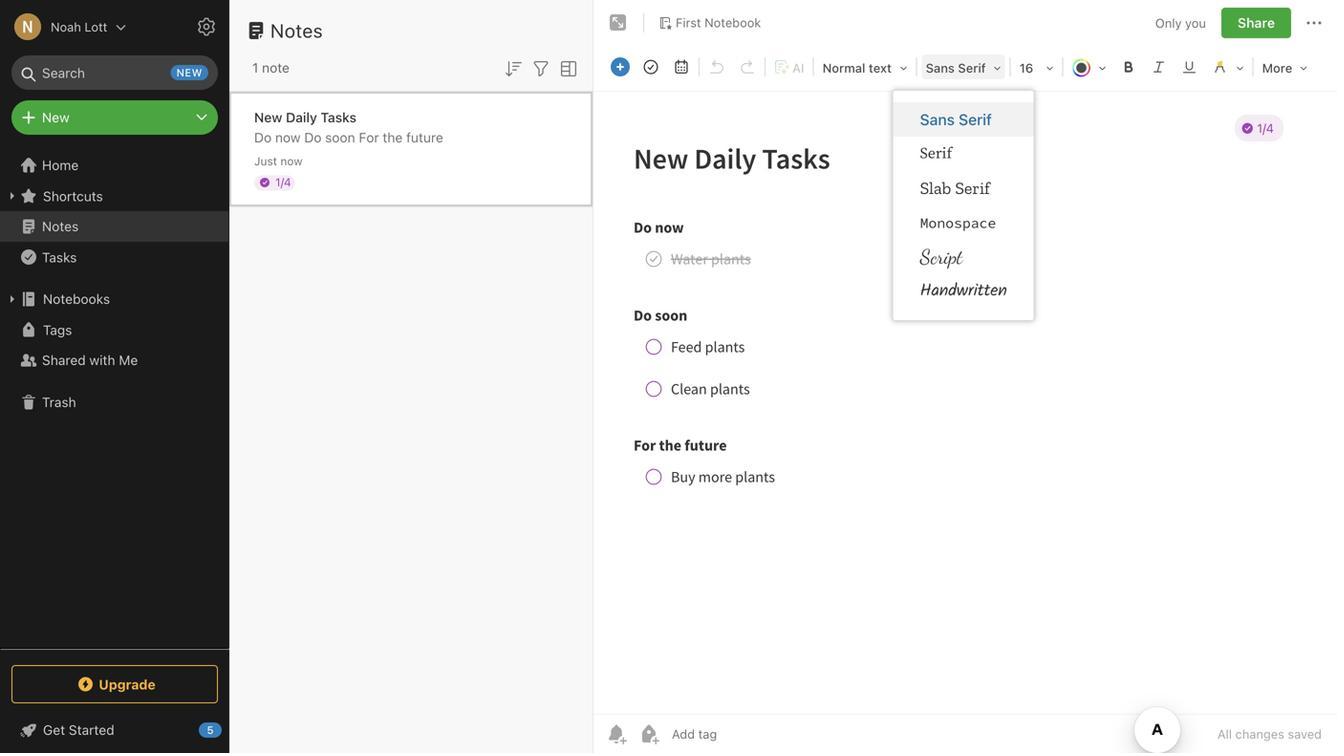 Task type: locate. For each thing, give the bounding box(es) containing it.
1 vertical spatial sans serif
[[920, 110, 992, 129]]

first notebook button
[[652, 10, 768, 36]]

Insert field
[[606, 54, 635, 80]]

shared
[[42, 352, 86, 368]]

now
[[275, 130, 301, 145], [281, 154, 303, 168]]

click to collapse image
[[222, 718, 237, 741]]

do up just
[[254, 130, 272, 145]]

notes up note
[[271, 19, 323, 42]]

tasks
[[321, 109, 357, 125], [42, 249, 77, 265]]

notebooks link
[[0, 284, 229, 315]]

shared with me
[[42, 352, 138, 368]]

0 vertical spatial tasks
[[321, 109, 357, 125]]

you
[[1186, 16, 1207, 30]]

0 vertical spatial now
[[275, 130, 301, 145]]

serif
[[958, 61, 986, 75], [959, 110, 992, 129], [920, 144, 952, 164], [956, 178, 990, 198]]

sans serif link
[[894, 102, 1034, 137]]

Search text field
[[25, 55, 205, 90]]

get started
[[43, 722, 114, 738]]

script
[[920, 245, 963, 269]]

notes link
[[0, 211, 229, 242]]

new up home
[[42, 109, 70, 125]]

tree
[[0, 150, 229, 648]]

tasks up notebooks
[[42, 249, 77, 265]]

Font size field
[[1013, 54, 1061, 81]]

0 vertical spatial sans serif
[[926, 61, 986, 75]]

Font color field
[[1066, 54, 1114, 81]]

changes
[[1236, 727, 1285, 742]]

0 vertical spatial notes
[[271, 19, 323, 42]]

do down the new daily tasks
[[304, 130, 322, 145]]

bold image
[[1115, 54, 1142, 80]]

sans up serif link
[[920, 110, 955, 129]]

sans up sans serif menu item
[[926, 61, 955, 75]]

new
[[42, 109, 70, 125], [254, 109, 282, 125]]

sans serif
[[926, 61, 986, 75], [920, 110, 992, 129]]

notes down shortcuts
[[42, 218, 79, 234]]

sans serif menu item
[[894, 102, 1034, 137]]

1 horizontal spatial new
[[254, 109, 282, 125]]

do
[[254, 130, 272, 145], [304, 130, 322, 145]]

5
[[207, 724, 214, 737]]

serif inside menu item
[[959, 110, 992, 129]]

serif up serif link
[[959, 110, 992, 129]]

for
[[359, 130, 379, 145]]

new inside note list element
[[254, 109, 282, 125]]

0 vertical spatial sans
[[926, 61, 955, 75]]

new inside popup button
[[42, 109, 70, 125]]

1 horizontal spatial tasks
[[321, 109, 357, 125]]

1 new from the left
[[42, 109, 70, 125]]

soon
[[325, 130, 355, 145]]

tasks up soon
[[321, 109, 357, 125]]

2 new from the left
[[254, 109, 282, 125]]

1 horizontal spatial do
[[304, 130, 322, 145]]

1 horizontal spatial notes
[[271, 19, 323, 42]]

shared with me link
[[0, 345, 229, 376]]

now for just
[[281, 154, 303, 168]]

Help and Learning task checklist field
[[0, 715, 229, 746]]

just now
[[254, 154, 303, 168]]

lott
[[85, 20, 107, 34]]

0 horizontal spatial notes
[[42, 218, 79, 234]]

share button
[[1222, 8, 1292, 38]]

sans serif inside font family field
[[926, 61, 986, 75]]

0 horizontal spatial tasks
[[42, 249, 77, 265]]

tasks button
[[0, 242, 229, 273]]

sans serif up serif link
[[920, 110, 992, 129]]

monospace link
[[894, 206, 1034, 240]]

1
[[252, 60, 258, 76]]

sans serif up sans serif menu item
[[926, 61, 986, 75]]

script handwritten
[[920, 245, 1007, 305]]

task image
[[638, 54, 665, 80]]

new for new daily tasks
[[254, 109, 282, 125]]

sans
[[926, 61, 955, 75], [920, 110, 955, 129]]

shortcuts button
[[0, 181, 229, 211]]

trash link
[[0, 387, 229, 418]]

first notebook
[[676, 15, 761, 30]]

new daily tasks
[[254, 109, 357, 125]]

sans inside font family field
[[926, 61, 955, 75]]

italic image
[[1146, 54, 1173, 80]]

all
[[1218, 727, 1232, 742]]

now up 1/4
[[281, 154, 303, 168]]

handwritten link
[[894, 274, 1034, 309]]

notebook
[[705, 15, 761, 30]]

new left daily at left top
[[254, 109, 282, 125]]

slab
[[920, 178, 952, 198]]

me
[[119, 352, 138, 368]]

0 horizontal spatial new
[[42, 109, 70, 125]]

do now do soon for the future
[[254, 130, 443, 145]]

1 vertical spatial now
[[281, 154, 303, 168]]

Add tag field
[[670, 726, 814, 742]]

noah lott
[[51, 20, 107, 34]]

serif up sans serif link
[[958, 61, 986, 75]]

notes
[[271, 19, 323, 42], [42, 218, 79, 234]]

upgrade button
[[11, 665, 218, 704]]

0 horizontal spatial do
[[254, 130, 272, 145]]

with
[[89, 352, 115, 368]]

add a reminder image
[[605, 723, 628, 746]]

now down daily at left top
[[275, 130, 301, 145]]

1 vertical spatial sans
[[920, 110, 955, 129]]

expand notebooks image
[[5, 292, 20, 307]]

1 vertical spatial tasks
[[42, 249, 77, 265]]

more
[[1263, 61, 1293, 75]]

text
[[869, 61, 892, 75]]



Task type: vqa. For each thing, say whether or not it's contained in the screenshot.
"Underline" icon
yes



Task type: describe. For each thing, give the bounding box(es) containing it.
note window element
[[594, 0, 1338, 753]]

tasks inside note list element
[[321, 109, 357, 125]]

View options field
[[553, 55, 580, 80]]

notes inside note list element
[[271, 19, 323, 42]]

More actions field
[[1303, 8, 1326, 38]]

saved
[[1288, 727, 1322, 742]]

tasks inside 'button'
[[42, 249, 77, 265]]

Sort options field
[[502, 55, 525, 80]]

only
[[1156, 16, 1182, 30]]

2 do from the left
[[304, 130, 322, 145]]

home link
[[0, 150, 229, 181]]

underline image
[[1177, 54, 1203, 80]]

add filters image
[[530, 57, 553, 80]]

Heading level field
[[816, 54, 915, 81]]

handwritten
[[920, 278, 1007, 305]]

1 note
[[252, 60, 290, 76]]

shortcuts
[[43, 188, 103, 204]]

Add filters field
[[530, 55, 553, 80]]

sans inside menu item
[[920, 110, 955, 129]]

1/4
[[275, 175, 291, 189]]

script link
[[894, 240, 1034, 274]]

only you
[[1156, 16, 1207, 30]]

tags button
[[0, 315, 229, 345]]

normal
[[823, 61, 866, 75]]

settings image
[[195, 15, 218, 38]]

slab serif link
[[894, 171, 1034, 206]]

note
[[262, 60, 290, 76]]

first
[[676, 15, 701, 30]]

Note Editor text field
[[594, 92, 1338, 714]]

add tag image
[[638, 723, 661, 746]]

note list element
[[229, 0, 594, 753]]

sans serif inside menu item
[[920, 110, 992, 129]]

all changes saved
[[1218, 727, 1322, 742]]

serif link
[[894, 137, 1034, 171]]

tags
[[43, 322, 72, 338]]

Font family field
[[919, 54, 1008, 81]]

more actions image
[[1303, 11, 1326, 34]]

trash
[[42, 394, 76, 410]]

Account field
[[0, 8, 127, 46]]

More field
[[1256, 54, 1315, 81]]

notebooks
[[43, 291, 110, 307]]

16
[[1020, 61, 1034, 75]]

home
[[42, 157, 79, 173]]

serif inside font family field
[[958, 61, 986, 75]]

get
[[43, 722, 65, 738]]

normal text
[[823, 61, 892, 75]]

expand note image
[[607, 11, 630, 34]]

dropdown list menu
[[894, 102, 1034, 309]]

serif up slab
[[920, 144, 952, 164]]

calendar event image
[[668, 54, 695, 80]]

serif down serif link
[[956, 178, 990, 198]]

share
[[1238, 15, 1276, 31]]

1 vertical spatial notes
[[42, 218, 79, 234]]

new for new
[[42, 109, 70, 125]]

slab serif
[[920, 178, 990, 198]]

Highlight field
[[1205, 54, 1251, 81]]

upgrade
[[99, 677, 156, 693]]

daily
[[286, 109, 317, 125]]

noah
[[51, 20, 81, 34]]

monospace
[[920, 214, 997, 232]]

just
[[254, 154, 277, 168]]

new button
[[11, 100, 218, 135]]

started
[[69, 722, 114, 738]]

now for do
[[275, 130, 301, 145]]

new
[[176, 66, 203, 79]]

new search field
[[25, 55, 208, 90]]

future
[[406, 130, 443, 145]]

1 do from the left
[[254, 130, 272, 145]]

tree containing home
[[0, 150, 229, 648]]

the
[[383, 130, 403, 145]]



